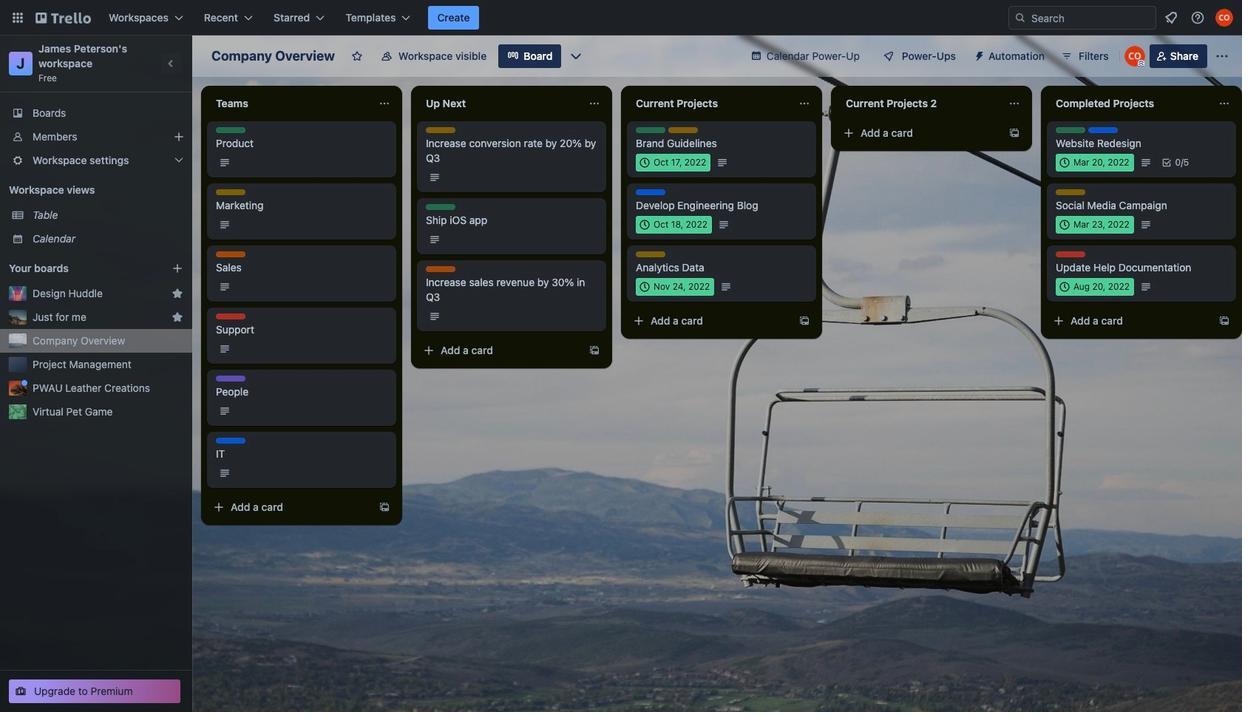 Task type: vqa. For each thing, say whether or not it's contained in the screenshot.
left Up
no



Task type: describe. For each thing, give the bounding box(es) containing it.
1 starred icon image from the top
[[172, 288, 183, 300]]

open information menu image
[[1191, 10, 1205, 25]]

color: purple, title: "people" element
[[216, 376, 246, 382]]

2 horizontal spatial color: blue, title: "it" element
[[1089, 127, 1118, 133]]

back to home image
[[35, 6, 91, 30]]

workspace navigation collapse icon image
[[161, 53, 182, 74]]

search image
[[1015, 12, 1026, 24]]

customize views image
[[569, 49, 584, 64]]

0 vertical spatial color: red, title: "support" element
[[1056, 251, 1086, 257]]

color: orange, title: "sales" element for create from template… icon to the left
[[216, 251, 246, 257]]

christina overa (christinaovera) image
[[1125, 46, 1145, 67]]

0 horizontal spatial color: red, title: "support" element
[[216, 314, 246, 319]]



Task type: locate. For each thing, give the bounding box(es) containing it.
color: blue, title: "it" element
[[1089, 127, 1118, 133], [636, 189, 666, 195], [216, 438, 246, 444]]

1 vertical spatial color: red, title: "support" element
[[216, 314, 246, 319]]

1 vertical spatial color: orange, title: "sales" element
[[426, 266, 456, 272]]

create from template… image
[[1219, 315, 1231, 327], [589, 345, 600, 356]]

1 vertical spatial create from template… image
[[589, 345, 600, 356]]

color: green, title: "product" element
[[216, 127, 246, 133], [636, 127, 666, 133], [1056, 127, 1086, 133], [426, 204, 456, 210]]

your boards with 6 items element
[[9, 260, 149, 277]]

1 horizontal spatial color: blue, title: "it" element
[[636, 189, 666, 195]]

0 horizontal spatial create from template… image
[[589, 345, 600, 356]]

0 horizontal spatial color: orange, title: "sales" element
[[216, 251, 246, 257]]

0 vertical spatial starred icon image
[[172, 288, 183, 300]]

color: orange, title: "sales" element for left create from template… image
[[426, 266, 456, 272]]

0 horizontal spatial create from template… image
[[379, 501, 390, 513]]

0 notifications image
[[1163, 9, 1180, 27]]

None text field
[[207, 92, 373, 115], [417, 92, 583, 115], [627, 92, 793, 115], [837, 92, 1003, 115], [1047, 92, 1213, 115], [207, 92, 373, 115], [417, 92, 583, 115], [627, 92, 793, 115], [837, 92, 1003, 115], [1047, 92, 1213, 115]]

2 starred icon image from the top
[[172, 311, 183, 323]]

show menu image
[[1215, 49, 1230, 64]]

1 horizontal spatial create from template… image
[[1219, 315, 1231, 327]]

None checkbox
[[636, 216, 712, 234], [636, 278, 715, 296], [636, 216, 712, 234], [636, 278, 715, 296]]

Board name text field
[[204, 44, 342, 68]]

0 horizontal spatial color: blue, title: "it" element
[[216, 438, 246, 444]]

1 horizontal spatial color: orange, title: "sales" element
[[426, 266, 456, 272]]

starred icon image
[[172, 288, 183, 300], [172, 311, 183, 323]]

None checkbox
[[636, 154, 711, 172], [1056, 154, 1134, 172], [1056, 216, 1134, 234], [1056, 278, 1134, 296], [636, 154, 711, 172], [1056, 154, 1134, 172], [1056, 216, 1134, 234], [1056, 278, 1134, 296]]

Search field
[[1026, 7, 1156, 28]]

2 vertical spatial create from template… image
[[379, 501, 390, 513]]

1 horizontal spatial color: red, title: "support" element
[[1056, 251, 1086, 257]]

1 horizontal spatial create from template… image
[[799, 315, 811, 327]]

color: yellow, title: "marketing" element
[[426, 127, 456, 133], [669, 127, 698, 133], [216, 189, 246, 195], [1056, 189, 1086, 195], [636, 251, 666, 257]]

add board image
[[172, 263, 183, 274]]

0 vertical spatial color: orange, title: "sales" element
[[216, 251, 246, 257]]

1 vertical spatial create from template… image
[[799, 315, 811, 327]]

color: orange, title: "sales" element
[[216, 251, 246, 257], [426, 266, 456, 272]]

sm image
[[968, 44, 989, 65]]

this member is an admin of this board. image
[[1138, 60, 1145, 67]]

christina overa (christinaovera) image
[[1216, 9, 1234, 27]]

star or unstar board image
[[351, 50, 363, 62]]

color: red, title: "support" element
[[1056, 251, 1086, 257], [216, 314, 246, 319]]

primary element
[[0, 0, 1242, 35]]

1 vertical spatial color: blue, title: "it" element
[[636, 189, 666, 195]]

0 vertical spatial color: blue, title: "it" element
[[1089, 127, 1118, 133]]

0 vertical spatial create from template… image
[[1219, 315, 1231, 327]]

create from template… image
[[1009, 127, 1021, 139], [799, 315, 811, 327], [379, 501, 390, 513]]

0 vertical spatial create from template… image
[[1009, 127, 1021, 139]]

2 horizontal spatial create from template… image
[[1009, 127, 1021, 139]]

1 vertical spatial starred icon image
[[172, 311, 183, 323]]

2 vertical spatial color: blue, title: "it" element
[[216, 438, 246, 444]]



